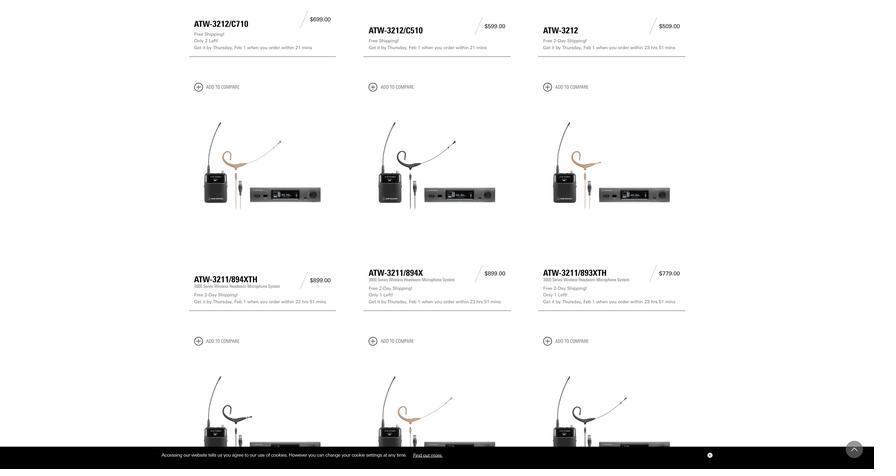 Task type: vqa. For each thing, say whether or not it's contained in the screenshot.
Accessing
yes



Task type: describe. For each thing, give the bounding box(es) containing it.
day down 3211/894x
[[383, 286, 391, 291]]

2 down atw-3212
[[554, 38, 556, 44]]

add to compare for atw 3211/893xth image the add to compare button
[[555, 85, 589, 90]]

microphone for 3211/894x
[[422, 278, 442, 283]]

3212/c510
[[387, 26, 423, 36]]

$699.00
[[310, 16, 331, 23]]

get inside free shipping! get it by thursday, feb 1 when you order within 21 mins
[[369, 45, 376, 50]]

when inside free shipping! only 2 left! get it by thursday, feb 1 when you order within 21 mins
[[247, 45, 259, 50]]

3000 for atw-3211/894xth
[[194, 284, 202, 289]]

compare for atw 3211/893x image's the add to compare button
[[221, 339, 239, 345]]

thursday, down the 3212
[[562, 45, 582, 50]]

system for 3211/894xth
[[268, 284, 280, 289]]

feb inside free shipping! only 2 left! get it by thursday, feb 1 when you order within 21 mins
[[234, 45, 242, 50]]

atw-3211/893xth 3000 series wireless headworn microphone system
[[543, 268, 629, 283]]

headworn for 3211/894xth
[[229, 284, 246, 289]]

find out more. link
[[408, 450, 448, 461]]

compare for the add to compare button corresponding to atw 3211/894xth image
[[221, 85, 239, 90]]

thursday, inside free shipping! only 2 left! get it by thursday, feb 1 when you order within 21 mins
[[213, 45, 233, 50]]

you inside free shipping! only 2 left! get it by thursday, feb 1 when you order within 21 mins
[[260, 45, 268, 50]]

shipping! inside free shipping! only 2 left! get it by thursday, feb 1 when you order within 21 mins
[[204, 32, 224, 37]]

headworn for 3211/894x
[[404, 278, 421, 283]]

arrow up image
[[851, 447, 857, 453]]

microphone for 3211/893xth
[[596, 278, 616, 283]]

within inside free shipping! get it by thursday, feb 1 when you order within 21 mins
[[456, 45, 469, 50]]

by inside free shipping! only 2 left! get it by thursday, feb 1 when you order within 21 mins
[[207, 45, 212, 50]]

find
[[413, 453, 422, 459]]

0 horizontal spatial free 2 -day shipping! get it by thursday, feb 1 when you order within 23 hrs 51 mins
[[194, 293, 326, 305]]

settings
[[366, 453, 382, 459]]

atw-3212
[[543, 26, 578, 36]]

3212/c710
[[212, 19, 248, 29]]

atw 3211/893x image
[[194, 352, 331, 470]]

atw 3211/894xth image
[[194, 97, 331, 234]]

shipping! down atw-3211/894xth 3000 series wireless headworn microphone system
[[218, 293, 238, 298]]

when inside free shipping! get it by thursday, feb 1 when you order within 21 mins
[[422, 45, 433, 50]]

shipping! down 3211/894x
[[393, 286, 412, 291]]

by inside free shipping! get it by thursday, feb 1 when you order within 21 mins
[[381, 45, 386, 50]]

atw 3211/892xth image
[[369, 352, 505, 470]]

add to compare for atw 3211/892xth image on the bottom of the page's the add to compare button
[[381, 339, 414, 345]]

compare for atw 3211/893xth image the add to compare button
[[570, 85, 589, 90]]

free 2 -day shipping! only 1 left! get it by thursday, feb 1 when you order within 23 hrs 51 mins for 3211/894x
[[369, 286, 501, 305]]

microphone for 3211/894xth
[[247, 284, 267, 289]]

atw-3211/894x 3000 series wireless headworn microphone system
[[369, 268, 455, 283]]

free inside free shipping! get it by thursday, feb 1 when you order within 21 mins
[[369, 38, 378, 44]]

compare for atw 3211/892xth image on the bottom of the page's the add to compare button
[[396, 339, 414, 345]]

atw- for 3211/894xth
[[194, 275, 212, 285]]

add to compare for atw 3211/894x image's the add to compare button
[[381, 85, 414, 90]]

only for atw-3211/894x
[[369, 293, 378, 298]]

time.
[[397, 453, 407, 459]]

add to compare for atw 3211/893x image's the add to compare button
[[206, 339, 239, 345]]

series for 3211/894xth
[[203, 284, 213, 289]]

3000 for atw-3211/893xth
[[543, 278, 551, 283]]

to for atw 3211/893xth image the add to compare button
[[564, 85, 569, 90]]

2 down atw-3211/894xth 3000 series wireless headworn microphone system
[[204, 293, 207, 298]]

feb inside free shipping! get it by thursday, feb 1 when you order within 21 mins
[[409, 45, 416, 50]]

your
[[342, 453, 350, 459]]

change
[[325, 453, 340, 459]]

accessing
[[161, 453, 182, 459]]

atw- for 3212
[[543, 26, 562, 36]]

headworn for 3211/893xth
[[578, 278, 595, 283]]

more.
[[431, 453, 443, 459]]

add for atw 3211/892xth image on the bottom of the page's the add to compare button
[[381, 339, 389, 345]]

add to compare for the add to compare button related to atw 3211/892x image at the right of page
[[555, 339, 589, 345]]

shipping! down the 3212
[[567, 38, 587, 44]]

us
[[217, 453, 222, 459]]

accessing our website tells us you agree to our use of cookies. however you can change your cookie settings at any time.
[[161, 453, 408, 459]]

atw- for 3211/893xth
[[543, 268, 562, 278]]

free shipping! get it by thursday, feb 1 when you order within 21 mins
[[369, 38, 487, 50]]

system for 3211/894x
[[443, 278, 455, 283]]

atw-3211/894xth 3000 series wireless headworn microphone system
[[194, 275, 280, 289]]

2 down atw-3211/893xth 3000 series wireless headworn microphone system
[[554, 286, 556, 291]]

$779.00
[[659, 271, 680, 277]]

add for atw 3211/893xth image the add to compare button
[[555, 85, 563, 90]]

compare for the add to compare button related to atw 3211/892x image at the right of page
[[570, 339, 589, 345]]

website
[[191, 453, 207, 459]]

add for the add to compare button related to atw 3211/892x image at the right of page
[[555, 339, 563, 345]]

to for atw 3211/892xth image on the bottom of the page's the add to compare button
[[390, 339, 395, 345]]



Task type: locate. For each thing, give the bounding box(es) containing it.
2
[[205, 38, 208, 44], [554, 38, 556, 44], [379, 286, 382, 291], [554, 286, 556, 291], [204, 293, 207, 298]]

thursday, inside free shipping! get it by thursday, feb 1 when you order within 21 mins
[[387, 45, 408, 50]]

get
[[194, 45, 201, 50], [369, 45, 376, 50], [543, 45, 550, 50], [194, 300, 201, 305], [369, 300, 376, 305], [543, 300, 550, 305]]

1 horizontal spatial headworn
[[404, 278, 421, 283]]

left! down 3211/894x
[[383, 293, 393, 298]]

$899.00 for atw-3211/894xth
[[310, 278, 331, 284]]

compare
[[221, 85, 239, 90], [396, 85, 414, 90], [570, 85, 589, 90], [221, 339, 239, 345], [396, 339, 414, 345], [570, 339, 589, 345]]

atw 3211/892x image
[[543, 352, 680, 470]]

1 our from the left
[[183, 453, 190, 459]]

1 horizontal spatial series
[[378, 278, 388, 283]]

23
[[645, 45, 650, 50], [295, 300, 301, 305], [470, 300, 475, 305], [645, 300, 650, 305]]

it inside free shipping! only 2 left! get it by thursday, feb 1 when you order within 21 mins
[[203, 45, 205, 50]]

free 2 -day shipping! only 1 left! get it by thursday, feb 1 when you order within 23 hrs 51 mins down atw-3211/894x 3000 series wireless headworn microphone system
[[369, 286, 501, 305]]

our
[[183, 453, 190, 459], [250, 453, 256, 459]]

3000 inside atw-3211/894xth 3000 series wireless headworn microphone system
[[194, 284, 202, 289]]

shipping! down atw-3212/c710
[[204, 32, 224, 37]]

cookie
[[352, 453, 365, 459]]

order
[[269, 45, 280, 50], [443, 45, 454, 50], [618, 45, 629, 50], [269, 300, 280, 305], [443, 300, 454, 305], [618, 300, 629, 305]]

1
[[243, 45, 246, 50], [418, 45, 420, 50], [592, 45, 595, 50], [380, 293, 382, 298], [554, 293, 557, 298], [243, 300, 246, 305], [418, 300, 420, 305], [592, 300, 595, 305]]

- down atw-3211/894xth 3000 series wireless headworn microphone system
[[207, 293, 209, 298]]

only inside free shipping! only 2 left! get it by thursday, feb 1 when you order within 21 mins
[[194, 38, 204, 44]]

day down 3211/893xth
[[558, 286, 566, 291]]

any
[[388, 453, 395, 459]]

2 horizontal spatial series
[[552, 278, 562, 283]]

0 horizontal spatial microphone
[[247, 284, 267, 289]]

however
[[289, 453, 307, 459]]

add for atw 3211/894x image's the add to compare button
[[381, 85, 389, 90]]

mins inside free shipping! only 2 left! get it by thursday, feb 1 when you order within 21 mins
[[302, 45, 312, 50]]

microphone inside atw-3211/894xth 3000 series wireless headworn microphone system
[[247, 284, 267, 289]]

3211/893xth
[[562, 268, 607, 278]]

$509.00
[[659, 23, 680, 30]]

atw-
[[194, 19, 212, 29], [369, 26, 387, 36], [543, 26, 562, 36], [369, 268, 387, 278], [543, 268, 562, 278], [194, 275, 212, 285]]

microphone
[[422, 278, 442, 283], [596, 278, 616, 283], [247, 284, 267, 289]]

add to compare for the add to compare button corresponding to atw 3211/894xth image
[[206, 85, 239, 90]]

2 inside free shipping! only 2 left! get it by thursday, feb 1 when you order within 21 mins
[[205, 38, 208, 44]]

2 free 2 -day shipping! only 1 left! get it by thursday, feb 1 when you order within 23 hrs 51 mins from the left
[[543, 286, 675, 305]]

cookies.
[[271, 453, 288, 459]]

series inside atw-3211/894xth 3000 series wireless headworn microphone system
[[203, 284, 213, 289]]

wireless inside atw-3211/894xth 3000 series wireless headworn microphone system
[[214, 284, 228, 289]]

0 horizontal spatial left!
[[209, 38, 218, 44]]

1 horizontal spatial left!
[[383, 293, 393, 298]]

0 vertical spatial free 2 -day shipping! get it by thursday, feb 1 when you order within 23 hrs 51 mins
[[543, 38, 675, 50]]

agree
[[232, 453, 243, 459]]

to for atw 3211/894x image's the add to compare button
[[390, 85, 395, 90]]

left!
[[209, 38, 218, 44], [383, 293, 393, 298], [558, 293, 567, 298]]

shipping!
[[204, 32, 224, 37], [379, 38, 399, 44], [567, 38, 587, 44], [393, 286, 412, 291], [567, 286, 587, 291], [218, 293, 238, 298]]

free 2 -day shipping! get it by thursday, feb 1 when you order within 23 hrs 51 mins
[[543, 38, 675, 50], [194, 293, 326, 305]]

atw- for 3211/894x
[[369, 268, 387, 278]]

0 horizontal spatial 21
[[295, 45, 301, 50]]

thursday, down atw-3211/894xth 3000 series wireless headworn microphone system
[[213, 300, 233, 305]]

0 horizontal spatial only
[[194, 38, 204, 44]]

series for 3211/894x
[[378, 278, 388, 283]]

system for 3211/893xth
[[617, 278, 629, 283]]

3211/894x
[[387, 268, 423, 278]]

2 horizontal spatial left!
[[558, 293, 567, 298]]

1 horizontal spatial $899.00
[[485, 271, 505, 277]]

microphone inside atw-3211/894x 3000 series wireless headworn microphone system
[[422, 278, 442, 283]]

atw 3211/894x image
[[369, 97, 505, 234]]

at
[[383, 453, 387, 459]]

only for atw-3211/893xth
[[543, 293, 553, 298]]

atw- inside atw-3211/894xth 3000 series wireless headworn microphone system
[[194, 275, 212, 285]]

mins inside free shipping! get it by thursday, feb 1 when you order within 21 mins
[[476, 45, 487, 50]]

get inside free shipping! only 2 left! get it by thursday, feb 1 when you order within 21 mins
[[194, 45, 201, 50]]

headworn
[[404, 278, 421, 283], [578, 278, 595, 283], [229, 284, 246, 289]]

1 horizontal spatial only
[[369, 293, 378, 298]]

order inside free shipping! get it by thursday, feb 1 when you order within 21 mins
[[443, 45, 454, 50]]

our left use
[[250, 453, 256, 459]]

1 horizontal spatial 3000
[[369, 278, 377, 283]]

0 horizontal spatial free 2 -day shipping! only 1 left! get it by thursday, feb 1 when you order within 23 hrs 51 mins
[[369, 286, 501, 305]]

of
[[266, 453, 270, 459]]

$899.00
[[485, 271, 505, 277], [310, 278, 331, 284]]

1 horizontal spatial microphone
[[422, 278, 442, 283]]

2 horizontal spatial microphone
[[596, 278, 616, 283]]

wireless for 3211/894xth
[[214, 284, 228, 289]]

add for atw 3211/893x image's the add to compare button
[[206, 339, 214, 345]]

order inside free shipping! only 2 left! get it by thursday, feb 1 when you order within 21 mins
[[269, 45, 280, 50]]

use
[[258, 453, 265, 459]]

wireless for 3211/893xth
[[563, 278, 577, 283]]

2 down atw-3212/c710
[[205, 38, 208, 44]]

1 horizontal spatial free 2 -day shipping! get it by thursday, feb 1 when you order within 23 hrs 51 mins
[[543, 38, 675, 50]]

0 horizontal spatial series
[[203, 284, 213, 289]]

add to compare button for atw 3211/893x image
[[194, 338, 239, 346]]

1 horizontal spatial our
[[250, 453, 256, 459]]

headworn inside atw-3211/893xth 3000 series wireless headworn microphone system
[[578, 278, 595, 283]]

feb
[[234, 45, 242, 50], [409, 45, 416, 50], [583, 45, 591, 50], [234, 300, 242, 305], [409, 300, 416, 305], [583, 300, 591, 305]]

- down atw-3212
[[556, 38, 558, 44]]

system inside atw-3211/894x 3000 series wireless headworn microphone system
[[443, 278, 455, 283]]

it
[[203, 45, 205, 50], [377, 45, 380, 50], [552, 45, 554, 50], [203, 300, 205, 305], [377, 300, 380, 305], [552, 300, 554, 305]]

out
[[423, 453, 430, 459]]

series inside atw-3211/893xth 3000 series wireless headworn microphone system
[[552, 278, 562, 283]]

day down atw-3212
[[558, 38, 566, 44]]

thursday, down 3211/894x
[[387, 300, 408, 305]]

atw- inside atw-3211/893xth 3000 series wireless headworn microphone system
[[543, 268, 562, 278]]

atw-3212/c510
[[369, 26, 423, 36]]

series for 3211/893xth
[[552, 278, 562, 283]]

thursday, down atw-3212/c510
[[387, 45, 408, 50]]

headworn inside atw-3211/894x 3000 series wireless headworn microphone system
[[404, 278, 421, 283]]

add to compare button for atw 3211/894xth image
[[194, 83, 239, 92]]

when
[[247, 45, 259, 50], [422, 45, 433, 50], [596, 45, 608, 50], [247, 300, 259, 305], [422, 300, 433, 305], [596, 300, 608, 305]]

add to compare button for atw 3211/894x image
[[369, 83, 414, 92]]

-
[[556, 38, 558, 44], [382, 286, 383, 291], [556, 286, 558, 291], [207, 293, 209, 298]]

add to compare
[[206, 85, 239, 90], [381, 85, 414, 90], [555, 85, 589, 90], [206, 339, 239, 345], [381, 339, 414, 345], [555, 339, 589, 345]]

1 inside free shipping! get it by thursday, feb 1 when you order within 21 mins
[[418, 45, 420, 50]]

series
[[378, 278, 388, 283], [552, 278, 562, 283], [203, 284, 213, 289]]

mins
[[302, 45, 312, 50], [476, 45, 487, 50], [665, 45, 675, 50], [316, 300, 326, 305], [491, 300, 501, 305], [665, 300, 675, 305]]

$599.00
[[485, 23, 505, 30]]

1 vertical spatial free 2 -day shipping! get it by thursday, feb 1 when you order within 23 hrs 51 mins
[[194, 293, 326, 305]]

find out more.
[[413, 453, 443, 459]]

1 horizontal spatial system
[[443, 278, 455, 283]]

2 21 from the left
[[470, 45, 475, 50]]

0 horizontal spatial wireless
[[214, 284, 228, 289]]

day
[[558, 38, 566, 44], [383, 286, 391, 291], [558, 286, 566, 291], [209, 293, 217, 298]]

left! down 3211/893xth
[[558, 293, 567, 298]]

by
[[207, 45, 212, 50], [381, 45, 386, 50], [556, 45, 561, 50], [207, 300, 212, 305], [381, 300, 386, 305], [556, 300, 561, 305]]

only
[[194, 38, 204, 44], [369, 293, 378, 298], [543, 293, 553, 298]]

you inside free shipping! get it by thursday, feb 1 when you order within 21 mins
[[435, 45, 442, 50]]

to for the add to compare button corresponding to atw 3211/894xth image
[[215, 85, 220, 90]]

free 2 -day shipping! only 1 left! get it by thursday, feb 1 when you order within 23 hrs 51 mins down atw-3211/893xth 3000 series wireless headworn microphone system
[[543, 286, 675, 305]]

hrs
[[651, 45, 657, 50], [302, 300, 308, 305], [476, 300, 483, 305], [651, 300, 657, 305]]

0 horizontal spatial headworn
[[229, 284, 246, 289]]

shipping! inside free shipping! get it by thursday, feb 1 when you order within 21 mins
[[379, 38, 399, 44]]

3000
[[369, 278, 377, 283], [543, 278, 551, 283], [194, 284, 202, 289]]

left! inside free shipping! only 2 left! get it by thursday, feb 1 when you order within 21 mins
[[209, 38, 218, 44]]

0 horizontal spatial system
[[268, 284, 280, 289]]

2 horizontal spatial 3000
[[543, 278, 551, 283]]

thursday, down atw-3212/c710
[[213, 45, 233, 50]]

to for atw 3211/893x image's the add to compare button
[[215, 339, 220, 345]]

1 21 from the left
[[295, 45, 301, 50]]

to for the add to compare button related to atw 3211/892x image at the right of page
[[564, 339, 569, 345]]

within inside free shipping! only 2 left! get it by thursday, feb 1 when you order within 21 mins
[[281, 45, 294, 50]]

2 horizontal spatial system
[[617, 278, 629, 283]]

system
[[443, 278, 455, 283], [617, 278, 629, 283], [268, 284, 280, 289]]

you
[[260, 45, 268, 50], [435, 45, 442, 50], [609, 45, 617, 50], [260, 300, 268, 305], [435, 300, 442, 305], [609, 300, 617, 305], [223, 453, 231, 459], [308, 453, 316, 459]]

2 horizontal spatial only
[[543, 293, 553, 298]]

1 horizontal spatial wireless
[[389, 278, 403, 283]]

- down atw-3211/894x 3000 series wireless headworn microphone system
[[382, 286, 383, 291]]

microphone inside atw-3211/893xth 3000 series wireless headworn microphone system
[[596, 278, 616, 283]]

atw 3211/893xth image
[[543, 97, 680, 234]]

series inside atw-3211/894x 3000 series wireless headworn microphone system
[[378, 278, 388, 283]]

atw- for 3212/c510
[[369, 26, 387, 36]]

atw- for 3212/c710
[[194, 19, 212, 29]]

compare for atw 3211/894x image's the add to compare button
[[396, 85, 414, 90]]

system inside atw-3211/893xth 3000 series wireless headworn microphone system
[[617, 278, 629, 283]]

within
[[281, 45, 294, 50], [456, 45, 469, 50], [630, 45, 643, 50], [281, 300, 294, 305], [456, 300, 469, 305], [630, 300, 643, 305]]

it inside free shipping! get it by thursday, feb 1 when you order within 21 mins
[[377, 45, 380, 50]]

1 inside free shipping! only 2 left! get it by thursday, feb 1 when you order within 21 mins
[[243, 45, 246, 50]]

51
[[659, 45, 664, 50], [310, 300, 315, 305], [484, 300, 489, 305], [659, 300, 664, 305]]

2 horizontal spatial headworn
[[578, 278, 595, 283]]

shipping! down atw-3211/893xth 3000 series wireless headworn microphone system
[[567, 286, 587, 291]]

atw-3212/c710
[[194, 19, 248, 29]]

tells
[[208, 453, 216, 459]]

21
[[295, 45, 301, 50], [470, 45, 475, 50]]

- down atw-3211/893xth 3000 series wireless headworn microphone system
[[556, 286, 558, 291]]

add to compare button for atw 3211/893xth image
[[543, 83, 589, 92]]

wireless
[[389, 278, 403, 283], [563, 278, 577, 283], [214, 284, 228, 289]]

add
[[206, 85, 214, 90], [381, 85, 389, 90], [555, 85, 563, 90], [206, 339, 214, 345], [381, 339, 389, 345], [555, 339, 563, 345]]

shipping! down atw-3212/c510
[[379, 38, 399, 44]]

1 horizontal spatial free 2 -day shipping! only 1 left! get it by thursday, feb 1 when you order within 23 hrs 51 mins
[[543, 286, 675, 305]]

thursday,
[[213, 45, 233, 50], [387, 45, 408, 50], [562, 45, 582, 50], [213, 300, 233, 305], [387, 300, 408, 305], [562, 300, 582, 305]]

cross image
[[708, 455, 711, 458]]

21 inside free shipping! only 2 left! get it by thursday, feb 1 when you order within 21 mins
[[295, 45, 301, 50]]

free inside free shipping! only 2 left! get it by thursday, feb 1 when you order within 21 mins
[[194, 32, 203, 37]]

$899.00 for atw-3211/894x
[[485, 271, 505, 277]]

to
[[215, 85, 220, 90], [390, 85, 395, 90], [564, 85, 569, 90], [215, 339, 220, 345], [390, 339, 395, 345], [564, 339, 569, 345], [245, 453, 249, 459]]

add to compare button
[[194, 83, 239, 92], [369, 83, 414, 92], [543, 83, 589, 92], [194, 338, 239, 346], [369, 338, 414, 346], [543, 338, 589, 346]]

wireless for 3211/894x
[[389, 278, 403, 283]]

0 horizontal spatial $899.00
[[310, 278, 331, 284]]

3211/894xth
[[212, 275, 257, 285]]

21 inside free shipping! get it by thursday, feb 1 when you order within 21 mins
[[470, 45, 475, 50]]

atw- inside atw-3211/894x 3000 series wireless headworn microphone system
[[369, 268, 387, 278]]

left! for atw-3211/893xth
[[558, 293, 567, 298]]

free 2 -day shipping! only 1 left! get it by thursday, feb 1 when you order within 23 hrs 51 mins
[[369, 286, 501, 305], [543, 286, 675, 305]]

headworn inside atw-3211/894xth 3000 series wireless headworn microphone system
[[229, 284, 246, 289]]

add to compare button for atw 3211/892x image at the right of page
[[543, 338, 589, 346]]

our left website
[[183, 453, 190, 459]]

free
[[194, 32, 203, 37], [369, 38, 378, 44], [543, 38, 552, 44], [369, 286, 378, 291], [543, 286, 552, 291], [194, 293, 203, 298]]

1 horizontal spatial 21
[[470, 45, 475, 50]]

add to compare button for atw 3211/892xth image on the bottom of the page
[[369, 338, 414, 346]]

wireless inside atw-3211/894x 3000 series wireless headworn microphone system
[[389, 278, 403, 283]]

2 horizontal spatial wireless
[[563, 278, 577, 283]]

3000 inside atw-3211/893xth 3000 series wireless headworn microphone system
[[543, 278, 551, 283]]

0 horizontal spatial 3000
[[194, 284, 202, 289]]

system inside atw-3211/894xth 3000 series wireless headworn microphone system
[[268, 284, 280, 289]]

3000 for atw-3211/894x
[[369, 278, 377, 283]]

free shipping! only 2 left! get it by thursday, feb 1 when you order within 21 mins
[[194, 32, 312, 50]]

thursday, down atw-3211/893xth 3000 series wireless headworn microphone system
[[562, 300, 582, 305]]

1 free 2 -day shipping! only 1 left! get it by thursday, feb 1 when you order within 23 hrs 51 mins from the left
[[369, 286, 501, 305]]

can
[[317, 453, 324, 459]]

left! down atw-3212/c710
[[209, 38, 218, 44]]

left! for atw-3211/894x
[[383, 293, 393, 298]]

2 down atw-3211/894x 3000 series wireless headworn microphone system
[[379, 286, 382, 291]]

0 horizontal spatial our
[[183, 453, 190, 459]]

3212
[[562, 26, 578, 36]]

wireless inside atw-3211/893xth 3000 series wireless headworn microphone system
[[563, 278, 577, 283]]

free 2 -day shipping! only 1 left! get it by thursday, feb 1 when you order within 23 hrs 51 mins for 3211/893xth
[[543, 286, 675, 305]]

day down 3211/894xth
[[209, 293, 217, 298]]

2 our from the left
[[250, 453, 256, 459]]

add for the add to compare button corresponding to atw 3211/894xth image
[[206, 85, 214, 90]]

divider line image
[[298, 11, 310, 28], [472, 18, 485, 35], [647, 18, 659, 35], [472, 265, 485, 283], [647, 265, 659, 283], [298, 272, 310, 289]]

3000 inside atw-3211/894x 3000 series wireless headworn microphone system
[[369, 278, 377, 283]]



